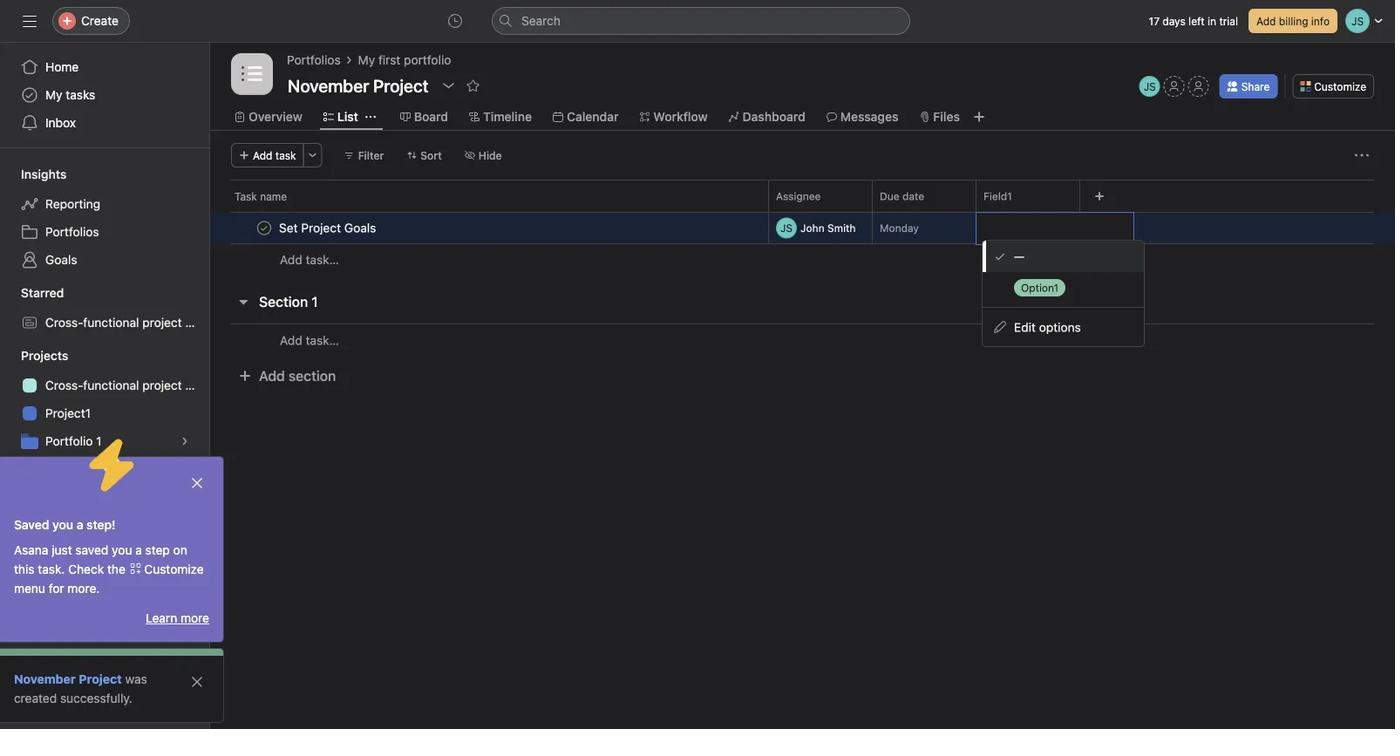 Task type: vqa. For each thing, say whether or not it's contained in the screenshot.
Portfolios
yes



Task type: describe. For each thing, give the bounding box(es) containing it.
my tasks
[[45, 88, 95, 102]]

project1
[[45, 406, 91, 420]]

close toast image
[[190, 476, 204, 490]]

created
[[14, 691, 57, 706]]

2 add task… button from the top
[[280, 331, 339, 350]]

add billing info button
[[1249, 9, 1338, 33]]

functional inside projects element
[[83, 378, 139, 393]]

portfolios inside insights element
[[45, 225, 99, 239]]

more actions image
[[308, 150, 318, 161]]

0 vertical spatial project
[[107, 490, 147, 504]]

just
[[52, 543, 72, 557]]

customize for customize
[[1315, 80, 1367, 92]]

first inside projects element
[[66, 462, 88, 476]]

details image
[[748, 223, 758, 233]]

team button
[[0, 522, 52, 539]]

messages
[[841, 109, 899, 124]]

js button
[[1140, 76, 1161, 97]]

reporting
[[45, 197, 100, 211]]

1 vertical spatial november project link
[[14, 672, 122, 687]]

on
[[173, 543, 187, 557]]

learn more link
[[146, 611, 209, 626]]

trial
[[1220, 15, 1239, 27]]

task.
[[38, 562, 65, 577]]

november project for the top november project link
[[45, 490, 147, 504]]

filter
[[358, 149, 384, 161]]

project1 link
[[10, 400, 199, 427]]

board link
[[400, 107, 448, 126]]

info
[[1312, 15, 1330, 27]]

dashboard link
[[729, 107, 806, 126]]

0 vertical spatial portfolios link
[[287, 51, 341, 70]]

cross-functional project plan for "cross-functional project plan" link inside the starred element
[[45, 315, 209, 330]]

hide
[[479, 149, 502, 161]]

smith
[[828, 222, 856, 234]]

search
[[522, 14, 561, 28]]

0 vertical spatial portfolios
[[287, 53, 341, 67]]

home
[[45, 60, 79, 74]]

1 horizontal spatial my first portfolio
[[358, 53, 451, 67]]

step!
[[87, 518, 116, 532]]

john smith
[[801, 222, 856, 234]]

insights
[[21, 167, 67, 181]]

workspace
[[66, 553, 126, 567]]

saved
[[75, 543, 109, 557]]

section
[[289, 368, 336, 384]]

messages link
[[827, 107, 899, 126]]

step
[[145, 543, 170, 557]]

cross- for "cross-functional project plan" link inside the starred element
[[45, 315, 83, 330]]

list image
[[242, 64, 263, 85]]

add left "task"
[[253, 149, 273, 161]]

name
[[260, 190, 287, 202]]

workflow link
[[640, 107, 708, 126]]

my inside projects element
[[45, 462, 62, 476]]

calendar
[[567, 109, 619, 124]]

inbox link
[[10, 109, 199, 137]]

share button
[[1220, 74, 1278, 99]]

show options image
[[442, 79, 456, 92]]

0 horizontal spatial you
[[52, 518, 73, 532]]

2 add task… row from the top
[[210, 324, 1396, 357]]

saved you a step!
[[14, 518, 116, 532]]

section 1 button
[[259, 286, 318, 318]]

global element
[[0, 43, 209, 147]]

customize menu for more.
[[14, 562, 204, 596]]

add task
[[253, 149, 296, 161]]

date
[[903, 190, 925, 202]]

portfolios link inside insights element
[[10, 218, 199, 246]]

add up add section 'button'
[[280, 333, 303, 348]]

0 horizontal spatial a
[[77, 518, 83, 532]]

add field image
[[1095, 191, 1105, 202]]

js inside button
[[1144, 80, 1157, 92]]

portfolio 1 link
[[10, 427, 199, 455]]

Completed checkbox
[[254, 218, 275, 239]]

my up the tab actions image
[[358, 53, 375, 67]]

john
[[801, 222, 825, 234]]

inbox
[[45, 116, 76, 130]]

search list box
[[492, 7, 911, 35]]

add task… for 2nd add task… button from the top
[[280, 333, 339, 348]]

add task… button inside the "header untitled section" tree grid
[[280, 250, 339, 270]]

functional inside starred element
[[83, 315, 139, 330]]

dashboard
[[743, 109, 806, 124]]

add task button
[[231, 143, 304, 168]]

history image
[[448, 14, 462, 28]]

due
[[880, 190, 900, 202]]

row containing js
[[210, 212, 1396, 244]]

1 vertical spatial my first portfolio link
[[10, 455, 199, 483]]

row containing task name
[[210, 180, 1396, 212]]

insights element
[[0, 159, 209, 277]]

november for november project link to the bottom
[[14, 672, 76, 687]]

1 horizontal spatial my first portfolio link
[[358, 51, 451, 70]]

1 horizontal spatial portfolio
[[404, 53, 451, 67]]

tasks
[[66, 88, 95, 102]]

my workspace link
[[10, 546, 199, 574]]

home link
[[10, 53, 199, 81]]

team
[[21, 523, 52, 537]]

more
[[181, 611, 209, 626]]

my tasks link
[[10, 81, 199, 109]]

monday
[[880, 222, 919, 234]]

billing
[[1280, 15, 1309, 27]]

collapse task list for this section image
[[236, 295, 250, 309]]

close image
[[190, 675, 204, 689]]

field1
[[984, 190, 1013, 202]]

in
[[1208, 15, 1217, 27]]

november project for november project link to the bottom
[[14, 672, 122, 687]]

add inside the "header untitled section" tree grid
[[280, 253, 303, 267]]

0 vertical spatial first
[[379, 53, 401, 67]]

completed image
[[254, 218, 275, 239]]

17 days left in trial
[[1149, 15, 1239, 27]]

cross- for "cross-functional project plan" link within the projects element
[[45, 378, 83, 393]]

my workspace
[[45, 553, 126, 567]]

my first portfolio inside projects element
[[45, 462, 138, 476]]

task name
[[235, 190, 287, 202]]

add inside 'button'
[[259, 368, 285, 384]]



Task type: locate. For each thing, give the bounding box(es) containing it.
0 horizontal spatial portfolios link
[[10, 218, 199, 246]]

portfolio 1
[[45, 434, 102, 448]]

asana
[[14, 543, 48, 557]]

cross- inside projects element
[[45, 378, 83, 393]]

1 vertical spatial a
[[135, 543, 142, 557]]

first up board link
[[379, 53, 401, 67]]

starred element
[[0, 277, 209, 340]]

1 horizontal spatial js
[[1144, 80, 1157, 92]]

project down goals link
[[142, 315, 182, 330]]

1 vertical spatial task…
[[306, 333, 339, 348]]

0 vertical spatial 1
[[312, 294, 318, 310]]

hide sidebar image
[[23, 14, 37, 28]]

1 task… from the top
[[306, 253, 339, 267]]

portfolio
[[404, 53, 451, 67], [91, 462, 138, 476]]

plan
[[185, 315, 209, 330], [185, 378, 209, 393]]

the
[[107, 562, 125, 577]]

add to starred image
[[466, 79, 480, 92]]

plan for "cross-functional project plan" link inside the starred element
[[185, 315, 209, 330]]

1 project from the top
[[142, 315, 182, 330]]

0 vertical spatial you
[[52, 518, 73, 532]]

portfolios link up the list link
[[287, 51, 341, 70]]

teams element
[[0, 515, 209, 578]]

customize inside customize menu for more.
[[144, 562, 204, 577]]

more.
[[68, 581, 100, 596]]

1 vertical spatial plan
[[185, 378, 209, 393]]

november
[[45, 490, 103, 504], [14, 672, 76, 687]]

cross-functional project plan link up project1 on the left bottom
[[10, 372, 209, 400]]

my down portfolio
[[45, 462, 62, 476]]

2 functional from the top
[[83, 378, 139, 393]]

portfolio
[[45, 434, 93, 448]]

0 vertical spatial customize
[[1315, 80, 1367, 92]]

cross- down starred
[[45, 315, 83, 330]]

0 vertical spatial add task…
[[280, 253, 339, 267]]

js
[[1144, 80, 1157, 92], [781, 222, 793, 234]]

0 vertical spatial add task… button
[[280, 250, 339, 270]]

add up section 1
[[280, 253, 303, 267]]

1 vertical spatial cross-
[[45, 378, 83, 393]]

1 cross- from the top
[[45, 315, 83, 330]]

project inside projects element
[[142, 378, 182, 393]]

add section
[[259, 368, 336, 384]]

my first portfolio up the show options "icon"
[[358, 53, 451, 67]]

1 functional from the top
[[83, 315, 139, 330]]

move tasks between sections image
[[716, 223, 727, 233]]

left
[[1189, 15, 1205, 27]]

0 horizontal spatial customize
[[144, 562, 204, 577]]

1 horizontal spatial customize
[[1315, 80, 1367, 92]]

portfolios link down reporting at the top
[[10, 218, 199, 246]]

a left step at left
[[135, 543, 142, 557]]

add task… row
[[210, 243, 1396, 276], [210, 324, 1396, 357]]

add task… down set project goals text field
[[280, 253, 339, 267]]

more actions image
[[1356, 148, 1370, 162]]

cross-functional project plan link inside starred element
[[10, 309, 209, 337]]

2 project from the top
[[142, 378, 182, 393]]

plan inside projects element
[[185, 378, 209, 393]]

1 vertical spatial portfolios link
[[10, 218, 199, 246]]

1 vertical spatial add task…
[[280, 333, 339, 348]]

add left 'section'
[[259, 368, 285, 384]]

1 horizontal spatial a
[[135, 543, 142, 557]]

functional up project1 link
[[83, 378, 139, 393]]

my inside the my tasks 'link'
[[45, 88, 62, 102]]

0 horizontal spatial portfolio
[[91, 462, 138, 476]]

customize button
[[1293, 74, 1375, 99]]

november up saved you a step! on the bottom left of the page
[[45, 490, 103, 504]]

0 vertical spatial functional
[[83, 315, 139, 330]]

invite button
[[17, 691, 92, 722]]

section 1
[[259, 294, 318, 310]]

0 vertical spatial november
[[45, 490, 103, 504]]

add task… inside the "header untitled section" tree grid
[[280, 253, 339, 267]]

november project link up "step!"
[[10, 483, 199, 511]]

2 cross-functional project plan link from the top
[[10, 372, 209, 400]]

1 vertical spatial functional
[[83, 378, 139, 393]]

0 vertical spatial my first portfolio
[[358, 53, 451, 67]]

portfolios link
[[287, 51, 341, 70], [10, 218, 199, 246]]

1 for portfolio 1
[[96, 434, 102, 448]]

portfolio down "portfolio 1" 'link'
[[91, 462, 138, 476]]

files
[[934, 109, 960, 124]]

you up the
[[112, 543, 132, 557]]

cross-functional project plan inside starred element
[[45, 315, 209, 330]]

functional down goals link
[[83, 315, 139, 330]]

1 right the section
[[312, 294, 318, 310]]

cross-functional project plan inside projects element
[[45, 378, 209, 393]]

you inside the asana just saved you a step on this task. check the
[[112, 543, 132, 557]]

1 horizontal spatial portfolios
[[287, 53, 341, 67]]

calendar link
[[553, 107, 619, 126]]

filter button
[[336, 143, 392, 168]]

1 vertical spatial you
[[112, 543, 132, 557]]

successfully.
[[60, 691, 132, 706]]

plan for "cross-functional project plan" link within the projects element
[[185, 378, 209, 393]]

add task… button
[[280, 250, 339, 270], [280, 331, 339, 350]]

check
[[68, 562, 104, 577]]

customize inside dropdown button
[[1315, 80, 1367, 92]]

1 vertical spatial project
[[79, 672, 122, 687]]

add task… up 'section'
[[280, 333, 339, 348]]

17
[[1149, 15, 1160, 27]]

my first portfolio link down portfolio 1
[[10, 455, 199, 483]]

hide button
[[457, 143, 510, 168]]

add task… for add task… button in the the "header untitled section" tree grid
[[280, 253, 339, 267]]

0 vertical spatial task…
[[306, 253, 339, 267]]

customize down on
[[144, 562, 204, 577]]

1
[[312, 294, 318, 310], [96, 434, 102, 448]]

asana just saved you a step on this task. check the
[[14, 543, 187, 577]]

2 task… from the top
[[306, 333, 339, 348]]

0 vertical spatial plan
[[185, 315, 209, 330]]

add section button
[[231, 360, 343, 392]]

my up for
[[45, 553, 62, 567]]

insights button
[[0, 166, 67, 183]]

0 vertical spatial add task… row
[[210, 243, 1396, 276]]

timeline link
[[469, 107, 532, 126]]

sort
[[421, 149, 442, 161]]

reporting link
[[10, 190, 199, 218]]

november up created
[[14, 672, 76, 687]]

0 vertical spatial cross-
[[45, 315, 83, 330]]

first
[[379, 53, 401, 67], [66, 462, 88, 476]]

1 vertical spatial november project
[[14, 672, 122, 687]]

project for "cross-functional project plan" link inside the starred element
[[142, 315, 182, 330]]

see details, portfolio 1 image
[[180, 436, 190, 447]]

first down portfolio 1
[[66, 462, 88, 476]]

task… inside the "header untitled section" tree grid
[[306, 253, 339, 267]]

add tab image
[[973, 110, 987, 124]]

goals link
[[10, 246, 199, 274]]

you
[[52, 518, 73, 532], [112, 543, 132, 557]]

task
[[276, 149, 296, 161]]

cross-functional project plan for "cross-functional project plan" link within the projects element
[[45, 378, 209, 393]]

project up successfully.
[[79, 672, 122, 687]]

1 add task… row from the top
[[210, 243, 1396, 276]]

menu
[[14, 581, 45, 596]]

workflow
[[654, 109, 708, 124]]

0 vertical spatial a
[[77, 518, 83, 532]]

saved
[[14, 518, 49, 532]]

1 add task… button from the top
[[280, 250, 339, 270]]

portfolios
[[287, 53, 341, 67], [45, 225, 99, 239]]

add task…
[[280, 253, 339, 267], [280, 333, 339, 348]]

sort button
[[399, 143, 450, 168]]

Set Project Goals text field
[[276, 219, 382, 237]]

create
[[81, 14, 119, 28]]

0 vertical spatial my first portfolio link
[[358, 51, 451, 70]]

js inside the "header untitled section" tree grid
[[781, 222, 793, 234]]

0 horizontal spatial my first portfolio
[[45, 462, 138, 476]]

was
[[125, 672, 147, 687]]

projects element
[[0, 340, 209, 515]]

cross- inside starred element
[[45, 315, 83, 330]]

0 vertical spatial cross-functional project plan
[[45, 315, 209, 330]]

task
[[235, 190, 257, 202]]

goals
[[45, 253, 77, 267]]

cross-functional project plan down goals link
[[45, 315, 209, 330]]

1 vertical spatial 1
[[96, 434, 102, 448]]

list link
[[324, 107, 358, 126]]

my inside my workspace link
[[45, 553, 62, 567]]

1 inside 'link'
[[96, 434, 102, 448]]

customize down info
[[1315, 80, 1367, 92]]

2 cross- from the top
[[45, 378, 83, 393]]

2 plan from the top
[[185, 378, 209, 393]]

cross-functional project plan link
[[10, 309, 209, 337], [10, 372, 209, 400]]

you up the just
[[52, 518, 73, 532]]

1 cross-functional project plan link from the top
[[10, 309, 209, 337]]

create button
[[52, 7, 130, 35]]

0 vertical spatial november project
[[45, 490, 147, 504]]

add billing info
[[1257, 15, 1330, 27]]

learn
[[146, 611, 177, 626]]

1 vertical spatial first
[[66, 462, 88, 476]]

1 vertical spatial november
[[14, 672, 76, 687]]

1 horizontal spatial portfolios link
[[287, 51, 341, 70]]

js left john
[[781, 222, 793, 234]]

board
[[414, 109, 448, 124]]

1 horizontal spatial you
[[112, 543, 132, 557]]

overview link
[[235, 107, 303, 126]]

set project goals cell
[[210, 212, 769, 244]]

days
[[1163, 15, 1186, 27]]

plan inside starred element
[[185, 315, 209, 330]]

portfolio up the show options "icon"
[[404, 53, 451, 67]]

overview
[[249, 109, 303, 124]]

task… down set project goals text field
[[306, 253, 339, 267]]

assignee
[[776, 190, 821, 202]]

projects button
[[0, 347, 68, 365]]

section
[[259, 294, 308, 310]]

november project link up the invite at the bottom left of the page
[[14, 672, 122, 687]]

a left "step!"
[[77, 518, 83, 532]]

0 vertical spatial portfolio
[[404, 53, 451, 67]]

0 vertical spatial cross-functional project plan link
[[10, 309, 209, 337]]

1 vertical spatial my first portfolio
[[45, 462, 138, 476]]

project up see details, portfolio 1 image
[[142, 378, 182, 393]]

1 horizontal spatial first
[[379, 53, 401, 67]]

november project up the invite at the bottom left of the page
[[14, 672, 122, 687]]

my first portfolio link up the show options "icon"
[[358, 51, 451, 70]]

my first portfolio down "portfolio 1" 'link'
[[45, 462, 138, 476]]

2 cross-functional project plan from the top
[[45, 378, 209, 393]]

tab actions image
[[365, 112, 376, 122]]

cross-functional project plan link inside projects element
[[10, 372, 209, 400]]

invite
[[49, 699, 80, 714]]

0 vertical spatial project
[[142, 315, 182, 330]]

cross-functional project plan link down goals link
[[10, 309, 209, 337]]

1 vertical spatial add task… button
[[280, 331, 339, 350]]

a inside the asana just saved you a step on this task. check the
[[135, 543, 142, 557]]

1 vertical spatial project
[[142, 378, 182, 393]]

portfolios down reporting at the top
[[45, 225, 99, 239]]

share
[[1242, 80, 1270, 92]]

this
[[14, 562, 34, 577]]

1 add task… from the top
[[280, 253, 339, 267]]

project inside starred element
[[142, 315, 182, 330]]

1 horizontal spatial 1
[[312, 294, 318, 310]]

november inside projects element
[[45, 490, 103, 504]]

starred
[[21, 286, 64, 300]]

was created successfully.
[[14, 672, 147, 706]]

1 vertical spatial cross-functional project plan link
[[10, 372, 209, 400]]

0 horizontal spatial first
[[66, 462, 88, 476]]

functional
[[83, 315, 139, 330], [83, 378, 139, 393]]

0 horizontal spatial portfolios
[[45, 225, 99, 239]]

my left tasks
[[45, 88, 62, 102]]

add task… button down set project goals text field
[[280, 250, 339, 270]]

cross-functional project plan up project1 link
[[45, 378, 209, 393]]

1 vertical spatial portfolio
[[91, 462, 138, 476]]

search button
[[492, 7, 911, 35]]

1 vertical spatial cross-functional project plan
[[45, 378, 209, 393]]

js down 17
[[1144, 80, 1157, 92]]

customize
[[1315, 80, 1367, 92], [144, 562, 204, 577]]

1 vertical spatial customize
[[144, 562, 204, 577]]

november for the top november project link
[[45, 490, 103, 504]]

task…
[[306, 253, 339, 267], [306, 333, 339, 348]]

add task… button up 'section'
[[280, 331, 339, 350]]

1 down project1 link
[[96, 434, 102, 448]]

project for "cross-functional project plan" link within the projects element
[[142, 378, 182, 393]]

2 add task… from the top
[[280, 333, 339, 348]]

header untitled section tree grid
[[210, 212, 1396, 276]]

0 horizontal spatial my first portfolio link
[[10, 455, 199, 483]]

add left billing on the top of the page
[[1257, 15, 1277, 27]]

1 cross-functional project plan from the top
[[45, 315, 209, 330]]

task… up 'section'
[[306, 333, 339, 348]]

november project
[[45, 490, 147, 504], [14, 672, 122, 687]]

cross- up project1 on the left bottom
[[45, 378, 83, 393]]

1 plan from the top
[[185, 315, 209, 330]]

None text field
[[284, 70, 433, 101], [983, 218, 996, 239], [284, 70, 433, 101], [983, 218, 996, 239]]

1 for section 1
[[312, 294, 318, 310]]

0 horizontal spatial 1
[[96, 434, 102, 448]]

1 inside "button"
[[312, 294, 318, 310]]

portfolios up the list link
[[287, 53, 341, 67]]

cross-functional project plan
[[45, 315, 209, 330], [45, 378, 209, 393]]

learn more
[[146, 611, 209, 626]]

november project up "step!"
[[45, 490, 147, 504]]

due date
[[880, 190, 925, 202]]

1 vertical spatial portfolios
[[45, 225, 99, 239]]

1 vertical spatial add task… row
[[210, 324, 1396, 357]]

0 horizontal spatial js
[[781, 222, 793, 234]]

portfolio inside projects element
[[91, 462, 138, 476]]

project up "step!"
[[107, 490, 147, 504]]

0 vertical spatial november project link
[[10, 483, 199, 511]]

my first portfolio
[[358, 53, 451, 67], [45, 462, 138, 476]]

customize for customize menu for more.
[[144, 562, 204, 577]]

starred button
[[0, 284, 64, 302]]

1 vertical spatial js
[[781, 222, 793, 234]]

0 vertical spatial js
[[1144, 80, 1157, 92]]

november project inside projects element
[[45, 490, 147, 504]]

row
[[210, 180, 1396, 212], [231, 211, 1375, 213], [210, 212, 1396, 244]]



